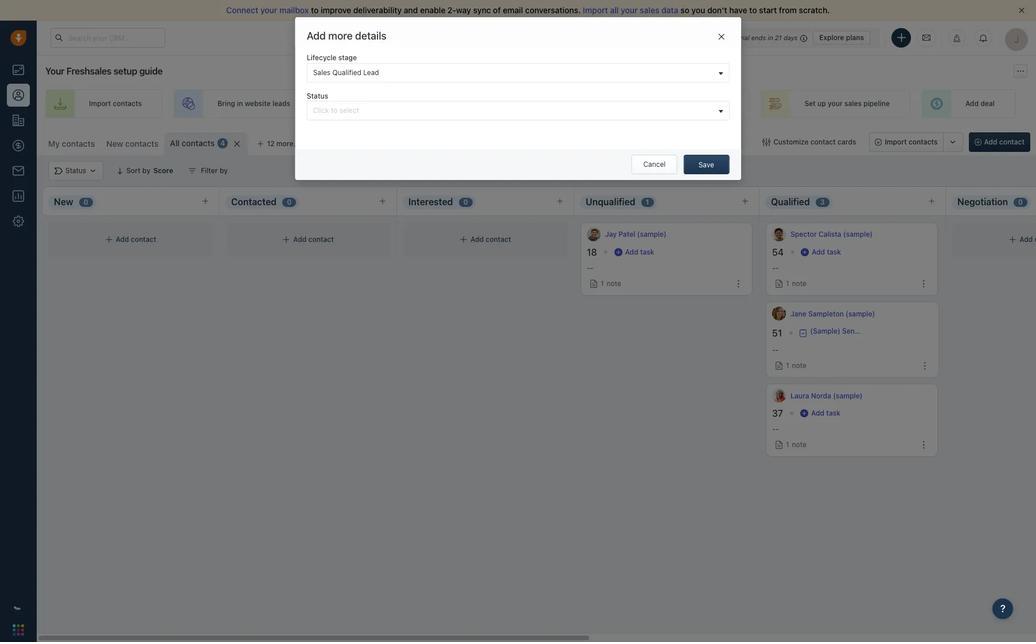Task type: locate. For each thing, give the bounding box(es) containing it.
s image
[[773, 228, 786, 242]]

import contacts
[[89, 100, 142, 108], [885, 138, 938, 146]]

start
[[760, 5, 777, 15]]

contacts inside button
[[909, 138, 938, 146]]

1 vertical spatial import contacts
[[885, 138, 938, 146]]

add deal link
[[922, 90, 1016, 118]]

note for 37
[[792, 441, 807, 450]]

0
[[84, 198, 88, 207], [287, 198, 292, 207], [464, 198, 468, 207], [1019, 198, 1024, 207]]

(sample) right patel
[[638, 230, 667, 239]]

import inside button
[[885, 138, 907, 146]]

add task for unqualified
[[625, 248, 655, 257]]

so
[[681, 5, 690, 15]]

(sample) right 'sampleton' at the right top of page
[[846, 310, 876, 318]]

1 leads from the left
[[273, 100, 290, 108]]

12
[[267, 139, 275, 148]]

sales right create
[[678, 100, 695, 108]]

qualified inside button
[[333, 68, 362, 77]]

task down laura norda (sample) link
[[827, 409, 841, 418]]

0 for contacted
[[287, 198, 292, 207]]

0 vertical spatial your
[[723, 34, 737, 41]]

sales
[[640, 5, 660, 15], [678, 100, 695, 108], [845, 100, 862, 108]]

sales left data on the right top
[[640, 5, 660, 15]]

1 note down jay
[[601, 280, 622, 288]]

your left "trial"
[[723, 34, 737, 41]]

0 horizontal spatial import contacts
[[89, 100, 142, 108]]

leads right the website
[[273, 100, 290, 108]]

you
[[692, 5, 706, 15]]

0 horizontal spatial leads
[[273, 100, 290, 108]]

bring
[[218, 100, 235, 108]]

interested
[[409, 197, 453, 207]]

import all your sales data link
[[583, 5, 681, 15]]

add inside 'add more details' dialog
[[307, 30, 326, 42]]

1 horizontal spatial import contacts
[[885, 138, 938, 146]]

lead
[[364, 68, 379, 77]]

team
[[403, 100, 420, 108], [562, 100, 578, 108]]

route leads to your team link
[[452, 90, 599, 118]]

your trial ends in 21 days
[[723, 34, 798, 41]]

0 vertical spatial in
[[768, 34, 774, 41]]

import
[[583, 5, 608, 15], [89, 100, 111, 108], [885, 138, 907, 146]]

all contacts 4
[[170, 138, 225, 148]]

task down jay patel (sample) "link"
[[641, 248, 655, 257]]

0 horizontal spatial import
[[89, 100, 111, 108]]

-
[[587, 264, 590, 273], [590, 264, 594, 273], [773, 264, 776, 273], [776, 264, 779, 273], [773, 346, 776, 355], [776, 346, 779, 355], [773, 426, 776, 434], [776, 426, 779, 434]]

j image up 51
[[773, 307, 786, 321]]

1 0 from the left
[[84, 198, 88, 207]]

data
[[662, 5, 679, 15]]

1 horizontal spatial j image
[[773, 307, 786, 321]]

add inside add deal link
[[966, 100, 979, 108]]

12 more...
[[267, 139, 300, 148]]

1 horizontal spatial import
[[583, 5, 608, 15]]

to right route
[[536, 100, 543, 108]]

1 for 37
[[786, 441, 790, 450]]

your right up
[[828, 100, 843, 108]]

-- down 51
[[773, 346, 779, 355]]

filter
[[201, 166, 218, 175]]

1 for 54
[[786, 280, 790, 288]]

3 0 from the left
[[464, 198, 468, 207]]

2 horizontal spatial sales
[[845, 100, 862, 108]]

your right invite
[[386, 100, 401, 108]]

your left mailbox
[[261, 5, 277, 15]]

all
[[170, 138, 180, 148]]

to right mailbox
[[311, 5, 319, 15]]

1 note up jane
[[786, 280, 807, 288]]

sales left pipeline
[[845, 100, 862, 108]]

new
[[106, 139, 123, 149], [54, 197, 73, 207]]

route leads to your team
[[495, 100, 578, 108]]

1 horizontal spatial team
[[562, 100, 578, 108]]

add task for qualified
[[812, 248, 842, 257]]

sales
[[313, 68, 331, 77]]

up
[[818, 100, 826, 108]]

4
[[221, 139, 225, 148]]

qualified down stage
[[333, 68, 362, 77]]

customize contact cards button
[[756, 133, 864, 152]]

mailbox
[[280, 5, 309, 15]]

2 vertical spatial import
[[885, 138, 907, 146]]

1 horizontal spatial qualified
[[771, 197, 810, 207]]

(sample) right calista
[[844, 230, 873, 239]]

(sample) inside 'link'
[[846, 310, 876, 318]]

1 vertical spatial qualified
[[771, 197, 810, 207]]

j image left jay
[[587, 228, 601, 242]]

(sample)
[[638, 230, 667, 239], [844, 230, 873, 239], [846, 310, 876, 318], [834, 392, 863, 401]]

contact inside 'button'
[[811, 138, 836, 146]]

2 team from the left
[[562, 100, 578, 108]]

ends
[[752, 34, 766, 41]]

your down sales qualified lead button
[[545, 100, 560, 108]]

1 horizontal spatial your
[[723, 34, 737, 41]]

0 horizontal spatial team
[[403, 100, 420, 108]]

4 0 from the left
[[1019, 198, 1024, 207]]

18
[[587, 247, 597, 258]]

1 vertical spatial j image
[[773, 307, 786, 321]]

sync
[[473, 5, 491, 15]]

0 horizontal spatial new
[[54, 197, 73, 207]]

-- for 51
[[773, 346, 779, 355]]

contact for contacted
[[309, 236, 334, 244]]

import down pipeline
[[885, 138, 907, 146]]

add more details
[[307, 30, 387, 42]]

filter by button
[[181, 161, 235, 181]]

sequence
[[697, 100, 729, 108]]

task down spector calista (sample) link
[[827, 248, 842, 257]]

freshworks switcher image
[[13, 625, 24, 636]]

51
[[773, 328, 783, 338]]

1 note for 37
[[786, 441, 807, 450]]

1 note for 18
[[601, 280, 622, 288]]

in left "21"
[[768, 34, 774, 41]]

-- down 54
[[773, 264, 779, 273]]

0 vertical spatial j image
[[587, 228, 601, 242]]

close image
[[1019, 7, 1025, 13]]

import down 'your freshsales setup guide'
[[89, 100, 111, 108]]

add c
[[1020, 236, 1037, 244]]

import left all
[[583, 5, 608, 15]]

1 vertical spatial in
[[237, 100, 243, 108]]

filter by
[[201, 166, 228, 175]]

in
[[768, 34, 774, 41], [237, 100, 243, 108]]

new contacts
[[106, 139, 159, 149]]

my
[[48, 139, 60, 149]]

1 team from the left
[[403, 100, 420, 108]]

add contact for interested
[[471, 236, 511, 244]]

in right bring
[[237, 100, 243, 108]]

-- down 18
[[587, 264, 594, 273]]

spector
[[791, 230, 817, 239]]

1 note down laura
[[786, 441, 807, 450]]

your left freshsales
[[45, 66, 64, 76]]

1 vertical spatial new
[[54, 197, 73, 207]]

add task down calista
[[812, 248, 842, 257]]

2 0 from the left
[[287, 198, 292, 207]]

note for 54
[[792, 280, 807, 288]]

note down laura
[[792, 441, 807, 450]]

(sample) inside "link"
[[638, 230, 667, 239]]

0 vertical spatial qualified
[[333, 68, 362, 77]]

0 vertical spatial import contacts
[[89, 100, 142, 108]]

route
[[495, 100, 515, 108]]

0 horizontal spatial j image
[[587, 228, 601, 242]]

0 horizontal spatial your
[[45, 66, 64, 76]]

note up jane
[[792, 280, 807, 288]]

deliverability
[[353, 5, 402, 15]]

1 vertical spatial import
[[89, 100, 111, 108]]

create sales sequence
[[654, 100, 729, 108]]

add task down laura norda (sample) link
[[812, 409, 841, 418]]

add contact for new
[[116, 236, 156, 244]]

54
[[773, 247, 784, 258]]

laura
[[791, 392, 810, 401]]

add contact inside button
[[985, 138, 1025, 146]]

add inside add contact button
[[985, 138, 998, 146]]

leads right route
[[517, 100, 534, 108]]

0 vertical spatial import
[[583, 5, 608, 15]]

2 leads from the left
[[517, 100, 534, 108]]

2 horizontal spatial import
[[885, 138, 907, 146]]

1 horizontal spatial new
[[106, 139, 123, 149]]

container_wx8msf4aqz5i3rn1 image inside customize contact cards 'button'
[[763, 138, 771, 146]]

import contacts button
[[870, 133, 944, 152]]

note up laura
[[792, 362, 807, 370]]

import contacts down pipeline
[[885, 138, 938, 146]]

to
[[311, 5, 319, 15], [750, 5, 757, 15], [536, 100, 543, 108], [331, 106, 338, 115]]

explore plans
[[820, 33, 864, 42]]

container_wx8msf4aqz5i3rn1 image
[[763, 138, 771, 146], [188, 167, 196, 175], [105, 236, 113, 244], [283, 236, 291, 244], [801, 249, 809, 257], [800, 329, 808, 337]]

1 vertical spatial your
[[45, 66, 64, 76]]

invite
[[366, 100, 384, 108]]

(sample) right norda
[[834, 392, 863, 401]]

laura norda (sample)
[[791, 392, 863, 401]]

import contacts inside button
[[885, 138, 938, 146]]

my contacts
[[48, 139, 95, 149]]

(sample) for 18
[[638, 230, 667, 239]]

import contacts down setup
[[89, 100, 142, 108]]

qualified left 3
[[771, 197, 810, 207]]

way
[[456, 5, 471, 15]]

0 horizontal spatial qualified
[[333, 68, 362, 77]]

lifecycle stage
[[307, 54, 357, 62]]

1 horizontal spatial leads
[[517, 100, 534, 108]]

conversations.
[[525, 5, 581, 15]]

-- for 54
[[773, 264, 779, 273]]

add more details dialog
[[295, 17, 741, 180]]

bring in website leads
[[218, 100, 290, 108]]

0 vertical spatial new
[[106, 139, 123, 149]]

1 for 18
[[601, 280, 604, 288]]

--
[[587, 264, 594, 273], [773, 264, 779, 273], [773, 346, 779, 355], [773, 426, 779, 434]]

3
[[821, 198, 825, 207]]

j image
[[587, 228, 601, 242], [773, 307, 786, 321]]

enable
[[420, 5, 446, 15]]

calista
[[819, 230, 842, 239]]

container_wx8msf4aqz5i3rn1 image
[[460, 236, 468, 244], [1009, 236, 1017, 244], [615, 249, 623, 257], [801, 410, 809, 418]]

cancel
[[644, 160, 666, 169]]

-- down the 37
[[773, 426, 779, 434]]

add task down jay patel (sample) "link"
[[625, 248, 655, 257]]

to right click
[[331, 106, 338, 115]]

1 note up laura
[[786, 362, 807, 370]]

-- for 18
[[587, 264, 594, 273]]

negotiation
[[958, 197, 1009, 207]]

note down jay
[[607, 280, 622, 288]]

j image for 51
[[773, 307, 786, 321]]



Task type: describe. For each thing, give the bounding box(es) containing it.
12 more... button
[[251, 136, 306, 152]]

sampleton
[[809, 310, 844, 318]]

add contact for contacted
[[293, 236, 334, 244]]

leads inside bring in website leads link
[[273, 100, 290, 108]]

your for your freshsales setup guide
[[45, 66, 64, 76]]

0 horizontal spatial sales
[[640, 5, 660, 15]]

37
[[773, 409, 784, 419]]

add contact button
[[969, 133, 1031, 152]]

task for unqualified
[[641, 248, 655, 257]]

add deal
[[966, 100, 995, 108]]

and
[[404, 5, 418, 15]]

import contacts for import contacts button
[[885, 138, 938, 146]]

bring in website leads link
[[174, 90, 311, 118]]

select
[[340, 106, 359, 115]]

norda
[[812, 392, 832, 401]]

details
[[355, 30, 387, 42]]

contact inside button
[[1000, 138, 1025, 146]]

-- for 37
[[773, 426, 779, 434]]

new for new contacts
[[106, 139, 123, 149]]

1 note for 54
[[786, 280, 807, 288]]

to inside route leads to your team link
[[536, 100, 543, 108]]

import for import contacts button
[[885, 138, 907, 146]]

jane sampleton (sample)
[[791, 310, 876, 318]]

contact for new
[[131, 236, 156, 244]]

to left start
[[750, 5, 757, 15]]

set up your sales pipeline
[[805, 100, 890, 108]]

0 horizontal spatial in
[[237, 100, 243, 108]]

explore plans link
[[814, 31, 871, 44]]

more
[[328, 30, 353, 42]]

by
[[220, 166, 228, 175]]

status
[[307, 92, 328, 100]]

j image for 18
[[587, 228, 601, 242]]

note for 51
[[792, 362, 807, 370]]

lifecycle
[[307, 54, 337, 62]]

to inside click to select button
[[331, 106, 338, 115]]

l image
[[773, 389, 786, 403]]

pipeline
[[864, 100, 890, 108]]

note for 18
[[607, 280, 622, 288]]

create sales sequence link
[[610, 90, 750, 118]]

improve
[[321, 5, 351, 15]]

click to select button
[[307, 101, 730, 120]]

jane sampleton (sample) link
[[791, 309, 876, 319]]

21
[[775, 34, 782, 41]]

scratch.
[[799, 5, 830, 15]]

patel
[[619, 230, 636, 239]]

2-
[[448, 5, 456, 15]]

of
[[493, 5, 501, 15]]

laura norda (sample) link
[[791, 391, 863, 401]]

0 for interested
[[464, 198, 468, 207]]

trial
[[738, 34, 750, 41]]

jay patel (sample)
[[606, 230, 667, 239]]

(sample) for 54
[[844, 230, 873, 239]]

cards
[[838, 138, 857, 146]]

1 note for 51
[[786, 362, 807, 370]]

click
[[313, 106, 329, 115]]

jay
[[606, 230, 617, 239]]

spector calista (sample)
[[791, 230, 873, 239]]

days
[[784, 34, 798, 41]]

container_wx8msf4aqz5i3rn1 image inside filter by button
[[188, 167, 196, 175]]

Search your CRM... text field
[[51, 28, 165, 48]]

explore
[[820, 33, 845, 42]]

1 for 51
[[786, 362, 790, 370]]

import contacts for import contacts link
[[89, 100, 142, 108]]

send email image
[[923, 33, 931, 43]]

leads inside route leads to your team link
[[517, 100, 534, 108]]

import contacts group
[[870, 133, 964, 152]]

import contacts link
[[45, 90, 163, 118]]

customize
[[774, 138, 809, 146]]

save button
[[684, 155, 730, 174]]

click to select
[[313, 106, 359, 115]]

set up your sales pipeline link
[[761, 90, 911, 118]]

0 for negotiation
[[1019, 198, 1024, 207]]

unqualified
[[586, 197, 636, 207]]

task for qualified
[[827, 248, 842, 257]]

0 for new
[[84, 198, 88, 207]]

guide
[[139, 66, 163, 76]]

cancel button
[[632, 155, 678, 174]]

(sample) for 37
[[834, 392, 863, 401]]

invite your team link
[[323, 90, 440, 118]]

stage
[[339, 54, 357, 62]]

save
[[699, 161, 715, 169]]

what's new image
[[953, 34, 961, 42]]

create
[[654, 100, 676, 108]]

sales qualified lead button
[[307, 63, 730, 82]]

1 horizontal spatial in
[[768, 34, 774, 41]]

connect your mailbox link
[[226, 5, 311, 15]]

all contacts link
[[170, 138, 215, 149]]

jay patel (sample) link
[[606, 230, 667, 240]]

have
[[730, 5, 748, 15]]

c
[[1035, 236, 1037, 244]]

plans
[[847, 33, 864, 42]]

sales qualified lead
[[313, 68, 379, 77]]

contacted
[[231, 197, 277, 207]]

your right all
[[621, 5, 638, 15]]

invite your team
[[366, 100, 420, 108]]

contact for interested
[[486, 236, 511, 244]]

(sample) for 51
[[846, 310, 876, 318]]

connect your mailbox to improve deliverability and enable 2-way sync of email conversations. import all your sales data so you don't have to start from scratch.
[[226, 5, 830, 15]]

import for import contacts link
[[89, 100, 111, 108]]

new for new
[[54, 197, 73, 207]]

your for your trial ends in 21 days
[[723, 34, 737, 41]]

1 horizontal spatial sales
[[678, 100, 695, 108]]

spector calista (sample) link
[[791, 230, 873, 240]]

customize contact cards
[[774, 138, 857, 146]]

your freshsales setup guide
[[45, 66, 163, 76]]



Task type: vqa. For each thing, say whether or not it's contained in the screenshot.
Contacted's 0
yes



